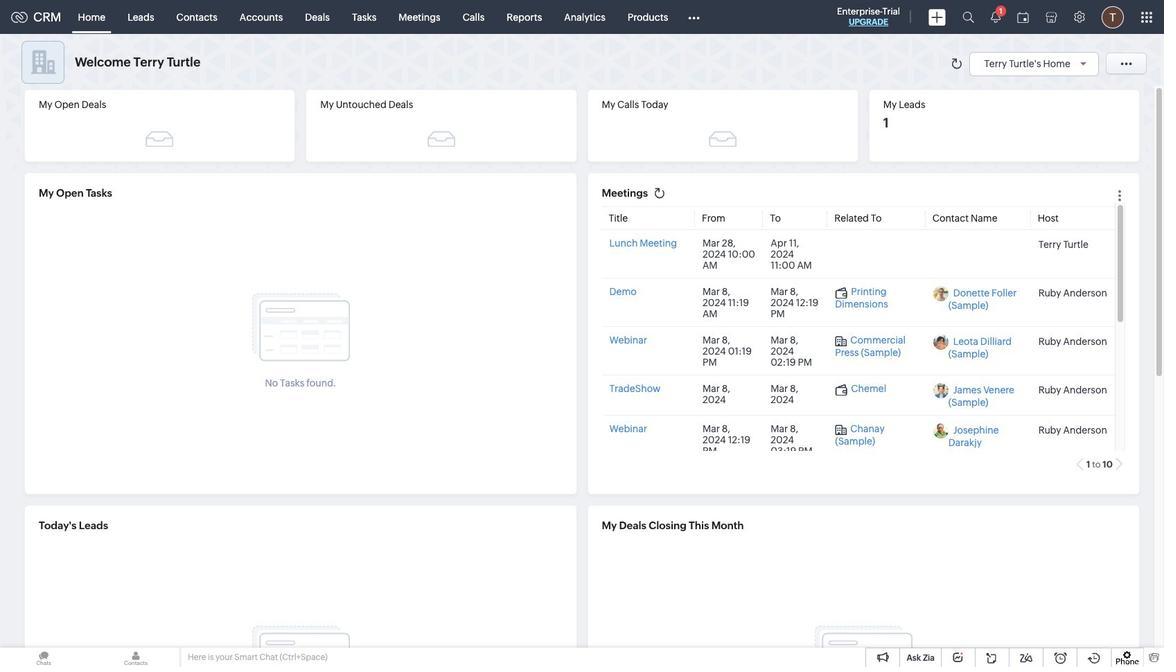Task type: vqa. For each thing, say whether or not it's contained in the screenshot.
the Needs
no



Task type: describe. For each thing, give the bounding box(es) containing it.
calendar image
[[1017, 11, 1029, 23]]

search image
[[963, 11, 974, 23]]

Other Modules field
[[679, 6, 709, 28]]

chats image
[[0, 648, 87, 667]]

signals element
[[983, 0, 1009, 34]]

create menu element
[[920, 0, 954, 34]]



Task type: locate. For each thing, give the bounding box(es) containing it.
logo image
[[11, 11, 28, 23]]

search element
[[954, 0, 983, 34]]

profile element
[[1094, 0, 1132, 34]]

create menu image
[[929, 9, 946, 25]]

profile image
[[1102, 6, 1124, 28]]

contacts image
[[92, 648, 179, 667]]



